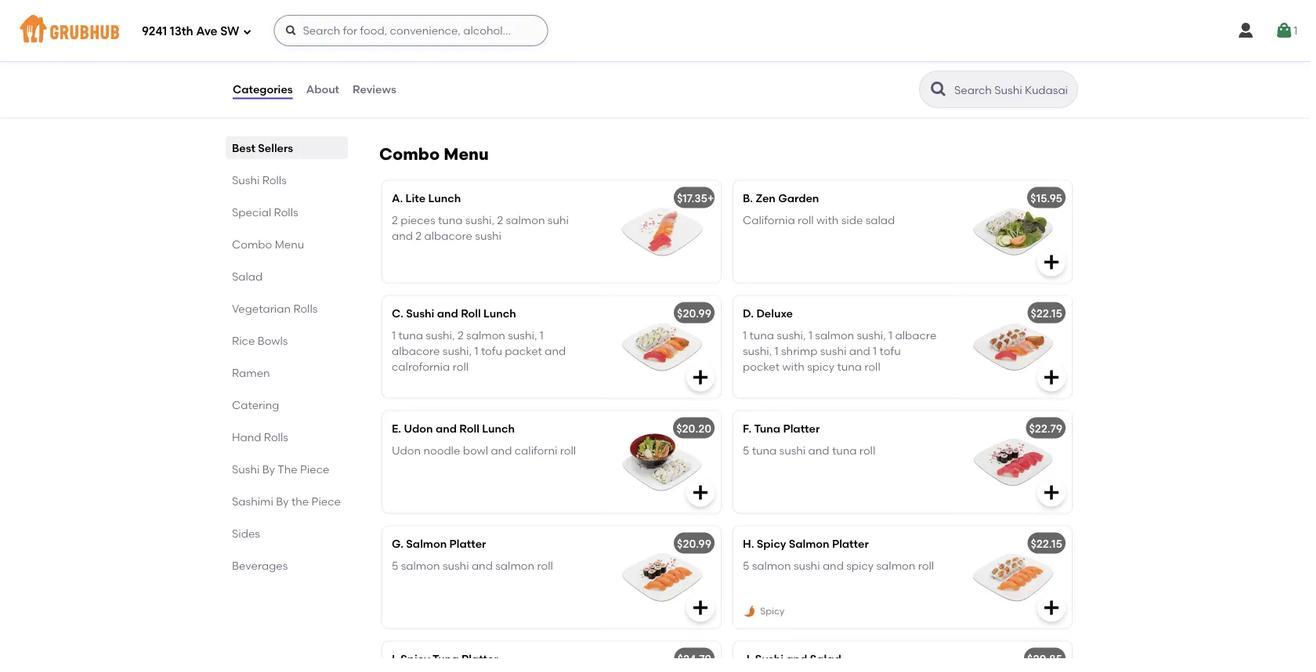 Task type: vqa. For each thing, say whether or not it's contained in the screenshot.
"PAST ORDERS" LINK
no



Task type: locate. For each thing, give the bounding box(es) containing it.
rolls for sushi rolls
[[262, 173, 287, 187]]

2 down c. sushi and roll lunch
[[458, 329, 464, 342]]

2 salmon from the left
[[789, 537, 830, 550]]

bowl
[[463, 444, 488, 457]]

salad tab
[[232, 268, 342, 285]]

menu
[[444, 144, 489, 164], [275, 237, 304, 251]]

rolls inside tab
[[274, 205, 298, 219]]

and right shrimp
[[849, 344, 871, 358]]

0 vertical spatial spicy
[[785, 58, 812, 71]]

0 vertical spatial sushi
[[232, 173, 260, 187]]

piece inside tab
[[300, 462, 330, 476]]

tuna inside 1 tuna sushi, 2 salmon sushi, 1 albacore sushi, 1 tofu packet and calrofornia roll
[[398, 329, 423, 342]]

0 vertical spatial piece
[[300, 462, 330, 476]]

0 horizontal spatial combo menu
[[232, 237, 304, 251]]

0 vertical spatial lunch
[[428, 191, 461, 204]]

0 horizontal spatial combo
[[232, 237, 272, 251]]

f. tuna platter
[[743, 422, 820, 435]]

and up top.
[[494, 58, 515, 71]]

d. deluxe
[[743, 306, 793, 320]]

unagi
[[392, 73, 424, 87]]

piece
[[300, 462, 330, 476], [312, 495, 341, 508]]

0 horizontal spatial platter
[[450, 537, 486, 550]]

2 tofu from the left
[[880, 344, 901, 358]]

menu down special rolls tab
[[275, 237, 304, 251]]

of
[[838, 42, 848, 55]]

0 vertical spatial combo
[[379, 144, 440, 164]]

lunch up udon noodle bowl and californi roll
[[482, 422, 515, 435]]

i. spicy tuna platter image
[[604, 641, 721, 659]]

salmon inside 1 tuna sushi, 1 salmon sushi, 1 albacre sushi, 1 shrimp sushi and 1 tofu pocket with spicy tuna roll
[[815, 329, 854, 342]]

svg image for 5 tuna sushi and tuna roll
[[1042, 483, 1061, 502]]

Search for food, convenience, alcohol... search field
[[274, 15, 548, 46]]

2 vertical spatial lunch
[[482, 422, 515, 435]]

and inside 2 pieces tuna sushi, 2 salmon suhi and 2 albacore sushi
[[392, 229, 413, 243]]

salmon
[[506, 213, 545, 227], [466, 329, 505, 342], [815, 329, 854, 342], [401, 559, 440, 572], [496, 559, 535, 572], [752, 559, 791, 572], [877, 559, 916, 572]]

with inside "broiled eel on top of tempura shrimp, spicy tuna, and avocado roll with unagi and sriracha sauce."
[[743, 73, 765, 87]]

on inside "broiled eel on top of tempura shrimp, spicy tuna, and avocado roll with unagi and sriracha sauce."
[[801, 42, 815, 55]]

spicy right h.
[[757, 537, 786, 550]]

and right packet
[[545, 344, 566, 358]]

sauce.
[[871, 73, 906, 87]]

2 inside 1 tuna sushi, 2 salmon sushi, 1 albacore sushi, 1 tofu packet and calrofornia roll
[[458, 329, 464, 342]]

$20.99 for 5 salmon sushi and salmon roll
[[677, 537, 712, 550]]

Search Sushi Kudasai search field
[[953, 82, 1073, 97]]

combo menu
[[379, 144, 489, 164], [232, 237, 304, 251]]

and down f. tuna platter
[[809, 444, 830, 457]]

platter for g. salmon platter
[[450, 537, 486, 550]]

broiled
[[743, 42, 780, 55]]

lunch right lite
[[428, 191, 461, 204]]

salad
[[866, 213, 895, 227]]

2 left suhi
[[497, 213, 503, 227]]

svg image
[[1237, 21, 1256, 40], [285, 24, 297, 37], [243, 27, 252, 36], [1042, 81, 1061, 100], [1042, 253, 1061, 271], [1042, 368, 1061, 387], [1042, 598, 1061, 617]]

beverages
[[232, 559, 288, 572]]

about button
[[305, 61, 340, 118]]

and down pieces
[[392, 229, 413, 243]]

catering
[[232, 398, 279, 412]]

0 horizontal spatial tuna,
[[560, 42, 587, 55]]

pocket
[[743, 360, 780, 374]]

by for the
[[262, 462, 275, 476]]

sushi for 5 tuna sushi and tuna roll
[[780, 444, 806, 457]]

0 vertical spatial california
[[392, 42, 444, 55]]

salmon right "g."
[[406, 537, 447, 550]]

1 $20.99 from the top
[[677, 306, 712, 320]]

combo menu up a. lite lunch
[[379, 144, 489, 164]]

1 vertical spatial by
[[276, 495, 289, 508]]

salmon inside 1 tuna sushi, 2 salmon sushi, 1 albacore sushi, 1 tofu packet and calrofornia roll
[[466, 329, 505, 342]]

proceed to checkout button
[[984, 331, 1194, 359]]

$20.99 left d.
[[677, 306, 712, 320]]

0 vertical spatial tuna
[[451, 19, 477, 33]]

on down cucumber
[[461, 73, 475, 87]]

0 horizontal spatial menu
[[275, 237, 304, 251]]

0 vertical spatial with
[[743, 73, 765, 87]]

1 horizontal spatial platter
[[783, 422, 820, 435]]

combo down special
[[232, 237, 272, 251]]

1 vertical spatial tuna,
[[815, 58, 842, 71]]

sushi down hand
[[232, 462, 260, 476]]

tofu inside 1 tuna sushi, 1 salmon sushi, 1 albacre sushi, 1 shrimp sushi and 1 tofu pocket with spicy tuna roll
[[880, 344, 901, 358]]

special rolls
[[232, 205, 298, 219]]

piece inside tab
[[312, 495, 341, 508]]

rolls up the combo menu "tab"
[[274, 205, 298, 219]]

vegetarian rolls tab
[[232, 300, 342, 317]]

roll up bowl
[[460, 422, 480, 435]]

0 vertical spatial on
[[801, 42, 815, 55]]

5 down "g."
[[392, 559, 398, 572]]

1 vertical spatial menu
[[275, 237, 304, 251]]

spicy
[[757, 537, 786, 550], [760, 605, 785, 617]]

1 horizontal spatial combo menu
[[379, 144, 489, 164]]

$22.79
[[1029, 422, 1063, 435]]

$20.99 for 1 tuna sushi, 2 salmon sushi, 1 albacore sushi, 1 tofu packet and calrofornia roll
[[677, 306, 712, 320]]

0 horizontal spatial with
[[743, 73, 765, 87]]

albacore up 'calrofornia'
[[392, 344, 440, 358]]

sw
[[220, 24, 239, 39]]

0 horizontal spatial california
[[392, 42, 444, 55]]

0 vertical spatial albacore
[[424, 229, 473, 243]]

5
[[743, 444, 750, 457], [392, 559, 398, 572], [743, 559, 750, 572]]

and up sriracha
[[845, 58, 866, 71]]

5 down f.
[[743, 444, 750, 457]]

on
[[801, 42, 815, 55], [461, 73, 475, 87]]

top.
[[478, 73, 498, 87]]

2
[[392, 213, 398, 227], [497, 213, 503, 227], [416, 229, 422, 243], [458, 329, 464, 342]]

lite
[[406, 191, 426, 204]]

b. zen garden image
[[955, 181, 1072, 282]]

rolls right hand
[[264, 430, 288, 444]]

catering tab
[[232, 397, 342, 413]]

e. udon and roll lunch image
[[604, 411, 721, 513]]

california inside california roll around avocado, tuna, tomato, cucumber and mayo mix. unagi sauce on top.
[[392, 42, 444, 55]]

tuna, down top at the right top of the page
[[815, 58, 842, 71]]

rolls down salad tab
[[293, 302, 318, 315]]

5 salmon sushi and salmon roll
[[392, 559, 553, 572]]

0 horizontal spatial on
[[461, 73, 475, 87]]

spicy right spicy image
[[760, 605, 785, 617]]

2 pieces tuna sushi, 2 salmon suhi and 2 albacore sushi
[[392, 213, 569, 243]]

2 $22.15 from the top
[[1031, 537, 1063, 550]]

menu inside the combo menu "tab"
[[275, 237, 304, 251]]

tuna inside 2 pieces tuna sushi, 2 salmon suhi and 2 albacore sushi
[[438, 213, 463, 227]]

1 inside button
[[1294, 24, 1298, 37]]

and right bowl
[[491, 444, 512, 457]]

by
[[262, 462, 275, 476], [276, 495, 289, 508]]

mix.
[[551, 58, 572, 71]]

2 vertical spatial spicy
[[847, 559, 874, 572]]

combo
[[379, 144, 440, 164], [232, 237, 272, 251]]

1 vertical spatial udon
[[392, 444, 421, 457]]

svg image for udon noodle bowl and californi roll
[[691, 483, 710, 502]]

rolls inside tab
[[264, 430, 288, 444]]

1 vertical spatial albacore
[[392, 344, 440, 358]]

with
[[743, 73, 765, 87], [817, 213, 839, 227], [783, 360, 805, 374]]

d.
[[743, 306, 754, 320]]

1 vertical spatial california
[[743, 213, 795, 227]]

platter up 5 tuna sushi and tuna roll
[[783, 422, 820, 435]]

roll inside "broiled eel on top of tempura shrimp, spicy tuna, and avocado roll with unagi and sriracha sauce."
[[919, 58, 935, 71]]

svg image
[[1275, 21, 1294, 40], [691, 368, 710, 387], [691, 483, 710, 502], [1042, 483, 1061, 502], [691, 598, 710, 617]]

$20.99 left h.
[[677, 537, 712, 550]]

$17.35
[[677, 191, 708, 204]]

and down 'h. spicy salmon platter' in the bottom of the page
[[823, 559, 844, 572]]

sushi right c.
[[406, 306, 435, 320]]

sushi down best
[[232, 173, 260, 187]]

1 horizontal spatial on
[[801, 42, 815, 55]]

salmon
[[406, 537, 447, 550], [789, 537, 830, 550]]

on right eel
[[801, 42, 815, 55]]

$20.20
[[677, 422, 712, 435]]

salmon inside 2 pieces tuna sushi, 2 salmon suhi and 2 albacore sushi
[[506, 213, 545, 227]]

california down zen
[[743, 213, 795, 227]]

categories
[[233, 83, 293, 96]]

tuna
[[451, 19, 477, 33], [754, 422, 781, 435]]

0 vertical spatial udon
[[404, 422, 433, 435]]

rolls down sellers
[[262, 173, 287, 187]]

1 vertical spatial tuna
[[754, 422, 781, 435]]

1 vertical spatial spicy
[[807, 360, 835, 374]]

tuna, inside california roll around avocado, tuna, tomato, cucumber and mayo mix. unagi sauce on top.
[[560, 42, 587, 55]]

2 vertical spatial roll
[[460, 422, 480, 435]]

0 vertical spatial $22.15
[[1031, 306, 1063, 320]]

1 horizontal spatial menu
[[444, 144, 489, 164]]

$22.15 for 1 tuna sushi, 2 salmon sushi, 1 albacore sushi, 1 tofu packet and calrofornia roll
[[1031, 306, 1063, 320]]

sushi inside tab
[[232, 462, 260, 476]]

1 $22.15 from the top
[[1031, 306, 1063, 320]]

sushi
[[475, 229, 502, 243], [820, 344, 847, 358], [780, 444, 806, 457], [443, 559, 469, 572], [794, 559, 820, 572]]

spicy down shrimp
[[807, 360, 835, 374]]

2 $20.99 from the top
[[677, 537, 712, 550]]

avocado
[[869, 58, 916, 71]]

lunch up 1 tuna sushi, 2 salmon sushi, 1 albacore sushi, 1 tofu packet and calrofornia roll
[[484, 306, 516, 320]]

platter up 5 salmon sushi and salmon roll
[[450, 537, 486, 550]]

0 vertical spatial spicy
[[757, 537, 786, 550]]

1 tuna sushi, 1 salmon sushi, 1 albacre sushi, 1 shrimp sushi and 1 tofu pocket with spicy tuna roll
[[743, 329, 937, 374]]

1 vertical spatial on
[[461, 73, 475, 87]]

tuna up around
[[451, 19, 477, 33]]

sushi for 5 salmon sushi and spicy salmon roll
[[794, 559, 820, 572]]

5 down h.
[[743, 559, 750, 572]]

sushi
[[232, 173, 260, 187], [406, 306, 435, 320], [232, 462, 260, 476]]

0 vertical spatial combo menu
[[379, 144, 489, 164]]

0 vertical spatial $20.99
[[677, 306, 712, 320]]

udon down 'e.'
[[392, 444, 421, 457]]

1 horizontal spatial with
[[783, 360, 805, 374]]

spicy down 'h. spicy salmon platter' in the bottom of the page
[[847, 559, 874, 572]]

combo menu inside "tab"
[[232, 237, 304, 251]]

lunch
[[428, 191, 461, 204], [484, 306, 516, 320], [482, 422, 515, 435]]

sushi for sushi rolls
[[232, 173, 260, 187]]

0 horizontal spatial tofu
[[481, 344, 502, 358]]

house roll tuna image
[[604, 9, 721, 111]]

tuna right f.
[[754, 422, 781, 435]]

california up tomato,
[[392, 42, 444, 55]]

sushi inside 1 tuna sushi, 1 salmon sushi, 1 albacre sushi, 1 shrimp sushi and 1 tofu pocket with spicy tuna roll
[[820, 344, 847, 358]]

salmon up 5 salmon sushi and spicy salmon roll
[[789, 537, 830, 550]]

5 salmon sushi and spicy salmon roll
[[743, 559, 934, 572]]

1 vertical spatial $20.99
[[677, 537, 712, 550]]

5 for 5 tuna sushi and tuna roll
[[743, 444, 750, 457]]

house
[[392, 19, 426, 33]]

bowls
[[258, 334, 288, 347]]

and up 1 tuna sushi, 2 salmon sushi, 1 albacore sushi, 1 tofu packet and calrofornia roll
[[437, 306, 458, 320]]

spicy image
[[743, 605, 757, 619]]

spicy
[[785, 58, 812, 71], [807, 360, 835, 374], [847, 559, 874, 572]]

2 horizontal spatial platter
[[832, 537, 869, 550]]

combo menu down special rolls
[[232, 237, 304, 251]]

0 vertical spatial by
[[262, 462, 275, 476]]

h. spicy salmon platter image
[[955, 526, 1072, 628]]

combo up lite
[[379, 144, 440, 164]]

1 vertical spatial with
[[817, 213, 839, 227]]

2 vertical spatial with
[[783, 360, 805, 374]]

svg image for 5 salmon sushi and salmon roll
[[691, 598, 710, 617]]

13th
[[170, 24, 193, 39]]

roll up 1 tuna sushi, 2 salmon sushi, 1 albacore sushi, 1 tofu packet and calrofornia roll
[[461, 306, 481, 320]]

rolls for special rolls
[[274, 205, 298, 219]]

house roll tuna
[[392, 19, 477, 33]]

tofu
[[481, 344, 502, 358], [880, 344, 901, 358]]

deluxe
[[757, 306, 793, 320]]

1 horizontal spatial tuna
[[754, 422, 781, 435]]

udon right 'e.'
[[404, 422, 433, 435]]

proceed to checkout
[[1032, 338, 1146, 352]]

2 vertical spatial sushi
[[232, 462, 260, 476]]

0 horizontal spatial by
[[262, 462, 275, 476]]

1 horizontal spatial tuna,
[[815, 58, 842, 71]]

tofu down albacre
[[880, 344, 901, 358]]

with left side
[[817, 213, 839, 227]]

1 vertical spatial roll
[[461, 306, 481, 320]]

spicy inside 1 tuna sushi, 1 salmon sushi, 1 albacre sushi, 1 shrimp sushi and 1 tofu pocket with spicy tuna roll
[[807, 360, 835, 374]]

broiled eel on top of tempura shrimp, spicy tuna, and avocado roll with unagi and sriracha sauce.
[[743, 42, 935, 87]]

e. udon and roll lunch
[[392, 422, 515, 435]]

1 horizontal spatial california
[[743, 213, 795, 227]]

0 vertical spatial menu
[[444, 144, 489, 164]]

b.
[[743, 191, 753, 204]]

1 horizontal spatial by
[[276, 495, 289, 508]]

tuna
[[438, 213, 463, 227], [398, 329, 423, 342], [750, 329, 774, 342], [837, 360, 862, 374], [752, 444, 777, 457], [832, 444, 857, 457]]

lunch for e. udon and roll lunch
[[482, 422, 515, 435]]

with inside 1 tuna sushi, 1 salmon sushi, 1 albacre sushi, 1 shrimp sushi and 1 tofu pocket with spicy tuna roll
[[783, 360, 805, 374]]

spicy down eel
[[785, 58, 812, 71]]

tofu left packet
[[481, 344, 502, 358]]

albacore down pieces
[[424, 229, 473, 243]]

by inside sushi by the piece tab
[[262, 462, 275, 476]]

platter
[[783, 422, 820, 435], [450, 537, 486, 550], [832, 537, 869, 550]]

tuna, up mix.
[[560, 42, 587, 55]]

1 vertical spatial $22.15
[[1031, 537, 1063, 550]]

0 horizontal spatial salmon
[[406, 537, 447, 550]]

1 vertical spatial combo
[[232, 237, 272, 251]]

by inside sashimi by the piece tab
[[276, 495, 289, 508]]

spicy inside "broiled eel on top of tempura shrimp, spicy tuna, and avocado roll with unagi and sriracha sauce."
[[785, 58, 812, 71]]

roll right house
[[428, 19, 448, 33]]

0 vertical spatial tuna,
[[560, 42, 587, 55]]

5 for 5 salmon sushi and spicy salmon roll
[[743, 559, 750, 572]]

menu up a. lite lunch
[[444, 144, 489, 164]]

rolls
[[262, 173, 287, 187], [274, 205, 298, 219], [293, 302, 318, 315], [264, 430, 288, 444]]

1 tofu from the left
[[481, 344, 502, 358]]

with down shrimp
[[783, 360, 805, 374]]

with down "shrimp," on the right of page
[[743, 73, 765, 87]]

sushi inside tab
[[232, 173, 260, 187]]

platter up 5 salmon sushi and spicy salmon roll
[[832, 537, 869, 550]]

ramen tab
[[232, 364, 342, 381]]

1 vertical spatial lunch
[[484, 306, 516, 320]]

g. salmon platter
[[392, 537, 486, 550]]

1 horizontal spatial salmon
[[789, 537, 830, 550]]

sellers
[[258, 141, 293, 154]]

1 vertical spatial combo menu
[[232, 237, 304, 251]]

rice bowls
[[232, 334, 288, 347]]

roll for udon
[[460, 422, 480, 435]]

1 vertical spatial piece
[[312, 495, 341, 508]]

california roll with side salad
[[743, 213, 895, 227]]

1 horizontal spatial tofu
[[880, 344, 901, 358]]

about
[[306, 83, 339, 96]]

unagi
[[768, 73, 798, 87]]

combo inside "tab"
[[232, 237, 272, 251]]

albacore
[[424, 229, 473, 243], [392, 344, 440, 358]]

and inside california roll around avocado, tuna, tomato, cucumber and mayo mix. unagi sauce on top.
[[494, 58, 515, 71]]



Task type: describe. For each thing, give the bounding box(es) containing it.
$17.35 +
[[677, 191, 714, 204]]

sashimi by the piece
[[232, 495, 341, 508]]

1 tuna sushi, 2 salmon sushi, 1 albacore sushi, 1 tofu packet and calrofornia roll
[[392, 329, 566, 374]]

h. spicy salmon platter
[[743, 537, 869, 550]]

$15.95
[[1031, 191, 1063, 204]]

categories button
[[232, 61, 294, 118]]

ramen
[[232, 366, 270, 379]]

beverages tab
[[232, 557, 342, 574]]

special
[[232, 205, 271, 219]]

sushi, inside 2 pieces tuna sushi, 2 salmon suhi and 2 albacore sushi
[[465, 213, 495, 227]]

piece for sushi by the piece
[[300, 462, 330, 476]]

california for roll
[[392, 42, 444, 55]]

salad
[[232, 270, 263, 283]]

proceed
[[1032, 338, 1077, 352]]

avocado,
[[507, 42, 557, 55]]

tofu inside 1 tuna sushi, 2 salmon sushi, 1 albacore sushi, 1 tofu packet and calrofornia roll
[[481, 344, 502, 358]]

pieces
[[401, 213, 435, 227]]

sushi inside 2 pieces tuna sushi, 2 salmon suhi and 2 albacore sushi
[[475, 229, 502, 243]]

9241 13th ave sw
[[142, 24, 239, 39]]

rice
[[232, 334, 255, 347]]

top
[[817, 42, 835, 55]]

reviews
[[353, 83, 396, 96]]

prince dragon image
[[955, 9, 1072, 111]]

rice bowls tab
[[232, 332, 342, 349]]

packet
[[505, 344, 542, 358]]

tomato,
[[392, 58, 434, 71]]

1 vertical spatial sushi
[[406, 306, 435, 320]]

side
[[842, 213, 863, 227]]

search icon image
[[930, 80, 948, 99]]

sashimi by the piece tab
[[232, 493, 342, 509]]

sashimi
[[232, 495, 274, 508]]

special rolls tab
[[232, 204, 342, 220]]

f. tuna platter image
[[955, 411, 1072, 513]]

albacre
[[896, 329, 937, 342]]

g. salmon platter image
[[604, 526, 721, 628]]

+
[[708, 191, 714, 204]]

tempura
[[851, 42, 897, 55]]

by for the
[[276, 495, 289, 508]]

lunch for c. sushi and roll lunch
[[484, 306, 516, 320]]

2 down 'a.'
[[392, 213, 398, 227]]

d. deluxe image
[[955, 296, 1072, 398]]

roll for sushi
[[461, 306, 481, 320]]

sides
[[232, 527, 260, 540]]

0 vertical spatial roll
[[428, 19, 448, 33]]

g.
[[392, 537, 404, 550]]

to
[[1080, 338, 1091, 352]]

1 vertical spatial spicy
[[760, 605, 785, 617]]

sushi rolls
[[232, 173, 287, 187]]

and right "unagi" on the right of the page
[[801, 73, 822, 87]]

roll inside california roll around avocado, tuna, tomato, cucumber and mayo mix. unagi sauce on top.
[[447, 42, 463, 55]]

eel
[[783, 42, 798, 55]]

1 salmon from the left
[[406, 537, 447, 550]]

checkout
[[1093, 338, 1146, 352]]

ave
[[196, 24, 218, 39]]

main navigation navigation
[[0, 0, 1311, 61]]

best sellers tab
[[232, 140, 342, 156]]

mayo
[[518, 58, 548, 71]]

udon noodle bowl and californi roll
[[392, 444, 576, 457]]

rolls for hand rolls
[[264, 430, 288, 444]]

b. zen garden
[[743, 191, 819, 204]]

roll inside 1 tuna sushi, 1 salmon sushi, 1 albacre sushi, 1 shrimp sushi and 1 tofu pocket with spicy tuna roll
[[865, 360, 881, 374]]

sushi by the piece
[[232, 462, 330, 476]]

5 tuna sushi and tuna roll
[[743, 444, 876, 457]]

albacore inside 1 tuna sushi, 2 salmon sushi, 1 albacore sushi, 1 tofu packet and calrofornia roll
[[392, 344, 440, 358]]

reviews button
[[352, 61, 397, 118]]

the
[[278, 462, 298, 476]]

hand
[[232, 430, 261, 444]]

vegetarian
[[232, 302, 291, 315]]

hand rolls tab
[[232, 429, 342, 445]]

sushi for sushi by the piece
[[232, 462, 260, 476]]

suhi
[[548, 213, 569, 227]]

combo menu tab
[[232, 236, 342, 252]]

2 down pieces
[[416, 229, 422, 243]]

sushi rolls tab
[[232, 172, 342, 188]]

sides tab
[[232, 525, 342, 542]]

best
[[232, 141, 255, 154]]

tuna, inside "broiled eel on top of tempura shrimp, spicy tuna, and avocado roll with unagi and sriracha sauce."
[[815, 58, 842, 71]]

9241
[[142, 24, 167, 39]]

1 horizontal spatial combo
[[379, 144, 440, 164]]

shrimp
[[781, 344, 818, 358]]

2 horizontal spatial with
[[817, 213, 839, 227]]

a. lite lunch
[[392, 191, 461, 204]]

best sellers
[[232, 141, 293, 154]]

vegetarian rolls
[[232, 302, 318, 315]]

cucumber
[[437, 58, 492, 71]]

shrimp,
[[743, 58, 782, 71]]

sauce
[[427, 73, 459, 87]]

around
[[466, 42, 504, 55]]

on inside california roll around avocado, tuna, tomato, cucumber and mayo mix. unagi sauce on top.
[[461, 73, 475, 87]]

california for zen
[[743, 213, 795, 227]]

hand rolls
[[232, 430, 288, 444]]

and up noodle
[[436, 422, 457, 435]]

sushi by the piece tab
[[232, 461, 342, 477]]

rolls for vegetarian rolls
[[293, 302, 318, 315]]

sriracha
[[825, 73, 868, 87]]

j. sushi and salad image
[[955, 641, 1072, 659]]

piece for sashimi by the piece
[[312, 495, 341, 508]]

platter for f. tuna platter
[[783, 422, 820, 435]]

broiled eel on top of tempura shrimp, spicy tuna, and avocado roll with unagi and sriracha sauce. button
[[734, 9, 1072, 111]]

and inside 1 tuna sushi, 1 salmon sushi, 1 albacre sushi, 1 shrimp sushi and 1 tofu pocket with spicy tuna roll
[[849, 344, 871, 358]]

e.
[[392, 422, 401, 435]]

c. sushi and roll lunch image
[[604, 296, 721, 398]]

a.
[[392, 191, 403, 204]]

$22.15 for 5 salmon sushi and salmon roll
[[1031, 537, 1063, 550]]

garden
[[778, 191, 819, 204]]

svg image for 1 tuna sushi, 2 salmon sushi, 1 albacore sushi, 1 tofu packet and calrofornia roll
[[691, 368, 710, 387]]

roll inside 1 tuna sushi, 2 salmon sushi, 1 albacore sushi, 1 tofu packet and calrofornia roll
[[453, 360, 469, 374]]

svg image inside '1' button
[[1275, 21, 1294, 40]]

h.
[[743, 537, 754, 550]]

sushi for 5 salmon sushi and salmon roll
[[443, 559, 469, 572]]

c.
[[392, 306, 404, 320]]

albacore inside 2 pieces tuna sushi, 2 salmon suhi and 2 albacore sushi
[[424, 229, 473, 243]]

c. sushi and roll lunch
[[392, 306, 516, 320]]

noodle
[[424, 444, 460, 457]]

and down g. salmon platter
[[472, 559, 493, 572]]

a. lite lunch image
[[604, 181, 721, 282]]

0 horizontal spatial tuna
[[451, 19, 477, 33]]

1 button
[[1275, 16, 1298, 45]]

californi
[[515, 444, 558, 457]]

f.
[[743, 422, 752, 435]]

zen
[[756, 191, 776, 204]]

5 for 5 salmon sushi and salmon roll
[[392, 559, 398, 572]]

and inside 1 tuna sushi, 2 salmon sushi, 1 albacore sushi, 1 tofu packet and calrofornia roll
[[545, 344, 566, 358]]

the
[[292, 495, 309, 508]]

california roll around avocado, tuna, tomato, cucumber and mayo mix. unagi sauce on top.
[[392, 42, 587, 87]]



